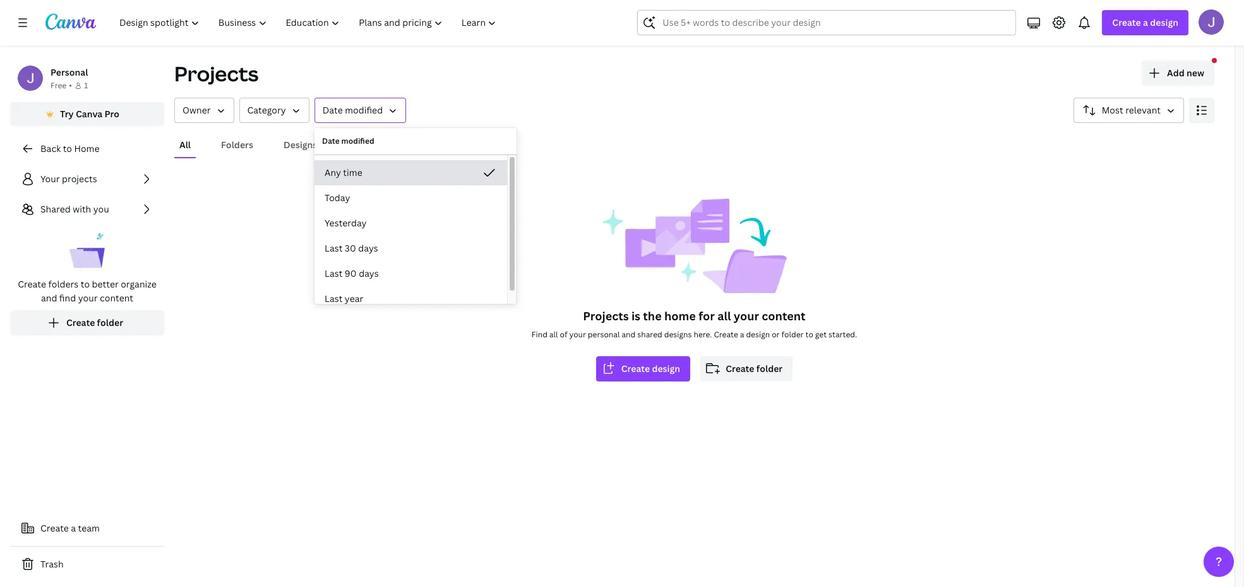 Task type: describe. For each thing, give the bounding box(es) containing it.
design inside dropdown button
[[1150, 16, 1178, 28]]

1 vertical spatial modified
[[341, 136, 374, 147]]

team
[[78, 523, 100, 535]]

all
[[179, 139, 191, 151]]

1
[[84, 80, 88, 91]]

yesterday option
[[315, 211, 507, 236]]

most relevant
[[1102, 104, 1161, 116]]

category
[[247, 104, 286, 116]]

last 30 days
[[325, 243, 378, 255]]

create design
[[621, 363, 680, 375]]

0 horizontal spatial create folder button
[[10, 311, 164, 336]]

modified inside the date modified button
[[345, 104, 383, 116]]

started.
[[829, 330, 857, 340]]

pro
[[105, 108, 119, 120]]

create inside create folders to better organize and find your content
[[18, 279, 46, 291]]

shared
[[637, 330, 662, 340]]

home
[[74, 143, 99, 155]]

your projects link
[[10, 167, 164, 192]]

personal
[[588, 330, 620, 340]]

back to home
[[40, 143, 99, 155]]

folders
[[221, 139, 253, 151]]

top level navigation element
[[111, 10, 507, 35]]

personal
[[51, 66, 88, 78]]

last 90 days button
[[315, 261, 507, 287]]

designs button
[[279, 133, 322, 157]]

create inside projects is the home for all your content find all of your personal and shared designs here. create a design or folder to get started.
[[714, 330, 738, 340]]

images
[[348, 139, 378, 151]]

last 30 days option
[[315, 236, 507, 261]]

2 vertical spatial your
[[569, 330, 586, 340]]

Sort by button
[[1073, 98, 1184, 123]]

90
[[345, 268, 357, 280]]

last year option
[[315, 287, 507, 312]]

create inside button
[[621, 363, 650, 375]]

a inside projects is the home for all your content find all of your personal and shared designs here. create a design or folder to get started.
[[740, 330, 744, 340]]

Search search field
[[663, 11, 991, 35]]

of
[[560, 330, 567, 340]]

1 vertical spatial create folder button
[[700, 357, 793, 382]]

1 vertical spatial create folder
[[726, 363, 783, 375]]

projects is the home for all your content find all of your personal and shared designs here. create a design or folder to get started.
[[532, 309, 857, 340]]

today button
[[315, 186, 507, 211]]

list containing your projects
[[10, 167, 164, 336]]

last for last 30 days
[[325, 243, 343, 255]]

create inside create a team button
[[40, 523, 69, 535]]

designs
[[664, 330, 692, 340]]

shared
[[40, 203, 71, 215]]

1 vertical spatial all
[[549, 330, 558, 340]]

create a design
[[1112, 16, 1178, 28]]

organize
[[121, 279, 157, 291]]

for
[[699, 309, 715, 324]]

any time button
[[315, 160, 507, 186]]

yesterday button
[[315, 211, 507, 236]]

design inside button
[[652, 363, 680, 375]]

2 vertical spatial folder
[[756, 363, 783, 375]]

list box containing any time
[[315, 160, 507, 312]]

time
[[343, 167, 362, 179]]

create folder inside list
[[66, 317, 123, 329]]

images button
[[342, 133, 383, 157]]

get
[[815, 330, 827, 340]]

create a team
[[40, 523, 100, 535]]

folders button
[[216, 133, 258, 157]]

find
[[59, 292, 76, 304]]

add new
[[1167, 67, 1204, 79]]

last for last 90 days
[[325, 268, 343, 280]]

you
[[93, 203, 109, 215]]

Owner button
[[174, 98, 234, 123]]



Task type: vqa. For each thing, say whether or not it's contained in the screenshot.
the left content
yes



Task type: locate. For each thing, give the bounding box(es) containing it.
1 vertical spatial content
[[762, 309, 806, 324]]

1 horizontal spatial create folder button
[[700, 357, 793, 382]]

owner
[[183, 104, 211, 116]]

2 date from the top
[[322, 136, 340, 147]]

2 vertical spatial design
[[652, 363, 680, 375]]

list box
[[315, 160, 507, 312]]

date inside button
[[323, 104, 343, 116]]

1 vertical spatial folder
[[782, 330, 804, 340]]

today
[[325, 192, 350, 204]]

design inside projects is the home for all your content find all of your personal and shared designs here. create a design or folder to get started.
[[746, 330, 770, 340]]

home
[[664, 309, 696, 324]]

create folder down or
[[726, 363, 783, 375]]

days for last 90 days
[[359, 268, 379, 280]]

2 date modified from the top
[[322, 136, 374, 147]]

a up "add new" 'dropdown button'
[[1143, 16, 1148, 28]]

last 90 days
[[325, 268, 379, 280]]

all
[[718, 309, 731, 324], [549, 330, 558, 340]]

shared with you link
[[10, 197, 164, 222]]

a
[[1143, 16, 1148, 28], [740, 330, 744, 340], [71, 523, 76, 535]]

to left better
[[81, 279, 90, 291]]

folder inside list
[[97, 317, 123, 329]]

last year button
[[315, 287, 507, 312]]

try canva pro
[[60, 108, 119, 120]]

jacob simon image
[[1199, 9, 1224, 35]]

2 vertical spatial last
[[325, 293, 343, 305]]

last year
[[325, 293, 363, 305]]

free •
[[51, 80, 72, 91]]

a inside button
[[71, 523, 76, 535]]

2 horizontal spatial design
[[1150, 16, 1178, 28]]

projects
[[62, 173, 97, 185]]

projects inside projects is the home for all your content find all of your personal and shared designs here. create a design or folder to get started.
[[583, 309, 629, 324]]

0 vertical spatial content
[[100, 292, 133, 304]]

last left 90
[[325, 268, 343, 280]]

design left or
[[746, 330, 770, 340]]

days right 30
[[358, 243, 378, 255]]

0 vertical spatial and
[[41, 292, 57, 304]]

0 vertical spatial all
[[718, 309, 731, 324]]

Category button
[[239, 98, 309, 123]]

last left year
[[325, 293, 343, 305]]

Date modified button
[[314, 98, 406, 123]]

most
[[1102, 104, 1123, 116]]

any time option
[[315, 160, 507, 186]]

and
[[41, 292, 57, 304], [622, 330, 636, 340]]

0 horizontal spatial your
[[78, 292, 98, 304]]

and inside projects is the home for all your content find all of your personal and shared designs here. create a design or folder to get started.
[[622, 330, 636, 340]]

your projects
[[40, 173, 97, 185]]

0 horizontal spatial projects
[[174, 60, 259, 87]]

create design button
[[596, 357, 690, 382]]

folder right or
[[782, 330, 804, 340]]

add
[[1167, 67, 1185, 79]]

1 vertical spatial projects
[[583, 309, 629, 324]]

content down better
[[100, 292, 133, 304]]

projects
[[174, 60, 259, 87], [583, 309, 629, 324]]

find
[[532, 330, 547, 340]]

•
[[69, 80, 72, 91]]

1 horizontal spatial content
[[762, 309, 806, 324]]

trash link
[[10, 553, 164, 578]]

2 last from the top
[[325, 268, 343, 280]]

modified up "images"
[[345, 104, 383, 116]]

1 vertical spatial design
[[746, 330, 770, 340]]

design
[[1150, 16, 1178, 28], [746, 330, 770, 340], [652, 363, 680, 375]]

all button
[[174, 133, 196, 157]]

0 vertical spatial last
[[325, 243, 343, 255]]

here.
[[694, 330, 712, 340]]

today option
[[315, 186, 507, 211]]

0 vertical spatial projects
[[174, 60, 259, 87]]

days right 90
[[359, 268, 379, 280]]

date right designs
[[322, 136, 340, 147]]

projects for projects
[[174, 60, 259, 87]]

with
[[73, 203, 91, 215]]

modified down the date modified button
[[341, 136, 374, 147]]

canva
[[76, 108, 102, 120]]

all left of on the left
[[549, 330, 558, 340]]

better
[[92, 279, 119, 291]]

create folder button
[[10, 311, 164, 336], [700, 357, 793, 382]]

design down designs
[[652, 363, 680, 375]]

yesterday
[[325, 217, 367, 229]]

date modified inside button
[[323, 104, 383, 116]]

list
[[10, 167, 164, 336]]

0 horizontal spatial design
[[652, 363, 680, 375]]

date
[[323, 104, 343, 116], [322, 136, 340, 147]]

date modified up time
[[322, 136, 374, 147]]

designs
[[284, 139, 317, 151]]

or
[[772, 330, 780, 340]]

date modified
[[323, 104, 383, 116], [322, 136, 374, 147]]

0 vertical spatial to
[[63, 143, 72, 155]]

folder down or
[[756, 363, 783, 375]]

modified
[[345, 104, 383, 116], [341, 136, 374, 147]]

1 vertical spatial date modified
[[322, 136, 374, 147]]

0 horizontal spatial create folder
[[66, 317, 123, 329]]

3 last from the top
[[325, 293, 343, 305]]

last for last year
[[325, 293, 343, 305]]

30
[[345, 243, 356, 255]]

to left get
[[806, 330, 813, 340]]

1 horizontal spatial all
[[718, 309, 731, 324]]

0 vertical spatial date
[[323, 104, 343, 116]]

1 vertical spatial and
[[622, 330, 636, 340]]

your inside create folders to better organize and find your content
[[78, 292, 98, 304]]

0 vertical spatial folder
[[97, 317, 123, 329]]

back to home link
[[10, 136, 164, 162]]

any time
[[325, 167, 362, 179]]

0 horizontal spatial and
[[41, 292, 57, 304]]

0 horizontal spatial content
[[100, 292, 133, 304]]

content inside projects is the home for all your content find all of your personal and shared designs here. create a design or folder to get started.
[[762, 309, 806, 324]]

try canva pro button
[[10, 102, 164, 126]]

create folder down create folders to better organize and find your content
[[66, 317, 123, 329]]

days for last 30 days
[[358, 243, 378, 255]]

1 vertical spatial date
[[322, 136, 340, 147]]

folder down better
[[97, 317, 123, 329]]

create folder
[[66, 317, 123, 329], [726, 363, 783, 375]]

content inside create folders to better organize and find your content
[[100, 292, 133, 304]]

create folder button down or
[[700, 357, 793, 382]]

1 horizontal spatial design
[[746, 330, 770, 340]]

1 vertical spatial last
[[325, 268, 343, 280]]

design left jacob simon icon
[[1150, 16, 1178, 28]]

your right for
[[734, 309, 759, 324]]

1 vertical spatial a
[[740, 330, 744, 340]]

last 30 days button
[[315, 236, 507, 261]]

1 horizontal spatial a
[[740, 330, 744, 340]]

shared with you
[[40, 203, 109, 215]]

1 horizontal spatial to
[[81, 279, 90, 291]]

back
[[40, 143, 61, 155]]

1 horizontal spatial and
[[622, 330, 636, 340]]

a for team
[[71, 523, 76, 535]]

free
[[51, 80, 66, 91]]

date modified up "images"
[[323, 104, 383, 116]]

create folder button down find
[[10, 311, 164, 336]]

year
[[345, 293, 363, 305]]

any
[[325, 167, 341, 179]]

1 vertical spatial days
[[359, 268, 379, 280]]

create
[[1112, 16, 1141, 28], [18, 279, 46, 291], [66, 317, 95, 329], [714, 330, 738, 340], [621, 363, 650, 375], [726, 363, 754, 375], [40, 523, 69, 535]]

is
[[631, 309, 640, 324]]

0 vertical spatial a
[[1143, 16, 1148, 28]]

projects up personal
[[583, 309, 629, 324]]

1 horizontal spatial projects
[[583, 309, 629, 324]]

content up or
[[762, 309, 806, 324]]

0 vertical spatial days
[[358, 243, 378, 255]]

0 horizontal spatial all
[[549, 330, 558, 340]]

a for design
[[1143, 16, 1148, 28]]

your right find
[[78, 292, 98, 304]]

last
[[325, 243, 343, 255], [325, 268, 343, 280], [325, 293, 343, 305]]

relevant
[[1126, 104, 1161, 116]]

1 horizontal spatial your
[[569, 330, 586, 340]]

add new button
[[1142, 61, 1214, 86]]

1 vertical spatial to
[[81, 279, 90, 291]]

0 vertical spatial modified
[[345, 104, 383, 116]]

2 vertical spatial a
[[71, 523, 76, 535]]

1 horizontal spatial create folder
[[726, 363, 783, 375]]

trash
[[40, 559, 64, 571]]

to inside projects is the home for all your content find all of your personal and shared designs here. create a design or folder to get started.
[[806, 330, 813, 340]]

a left team on the left bottom of page
[[71, 523, 76, 535]]

0 horizontal spatial a
[[71, 523, 76, 535]]

create a team button
[[10, 517, 164, 542]]

0 vertical spatial create folder
[[66, 317, 123, 329]]

content
[[100, 292, 133, 304], [762, 309, 806, 324]]

1 last from the top
[[325, 243, 343, 255]]

and inside create folders to better organize and find your content
[[41, 292, 57, 304]]

and left find
[[41, 292, 57, 304]]

folder inside projects is the home for all your content find all of your personal and shared designs here. create a design or folder to get started.
[[782, 330, 804, 340]]

2 horizontal spatial your
[[734, 309, 759, 324]]

0 vertical spatial your
[[78, 292, 98, 304]]

0 vertical spatial design
[[1150, 16, 1178, 28]]

new
[[1187, 67, 1204, 79]]

1 date from the top
[[323, 104, 343, 116]]

to inside create folders to better organize and find your content
[[81, 279, 90, 291]]

to right back
[[63, 143, 72, 155]]

1 vertical spatial your
[[734, 309, 759, 324]]

1 date modified from the top
[[323, 104, 383, 116]]

create a design button
[[1102, 10, 1189, 35]]

2 horizontal spatial to
[[806, 330, 813, 340]]

0 vertical spatial date modified
[[323, 104, 383, 116]]

projects for projects is the home for all your content find all of your personal and shared designs here. create a design or folder to get started.
[[583, 309, 629, 324]]

last left 30
[[325, 243, 343, 255]]

2 horizontal spatial a
[[1143, 16, 1148, 28]]

a inside dropdown button
[[1143, 16, 1148, 28]]

a left or
[[740, 330, 744, 340]]

folders
[[48, 279, 79, 291]]

and down is
[[622, 330, 636, 340]]

your right of on the left
[[569, 330, 586, 340]]

your
[[78, 292, 98, 304], [734, 309, 759, 324], [569, 330, 586, 340]]

0 vertical spatial create folder button
[[10, 311, 164, 336]]

the
[[643, 309, 662, 324]]

try
[[60, 108, 74, 120]]

your
[[40, 173, 60, 185]]

create folders to better organize and find your content
[[18, 279, 157, 304]]

0 horizontal spatial to
[[63, 143, 72, 155]]

all right for
[[718, 309, 731, 324]]

2 vertical spatial to
[[806, 330, 813, 340]]

to
[[63, 143, 72, 155], [81, 279, 90, 291], [806, 330, 813, 340]]

None search field
[[637, 10, 1016, 35]]

projects up owner button
[[174, 60, 259, 87]]

create inside create a design dropdown button
[[1112, 16, 1141, 28]]

days
[[358, 243, 378, 255], [359, 268, 379, 280]]

last 90 days option
[[315, 261, 507, 287]]

date up images button
[[323, 104, 343, 116]]



